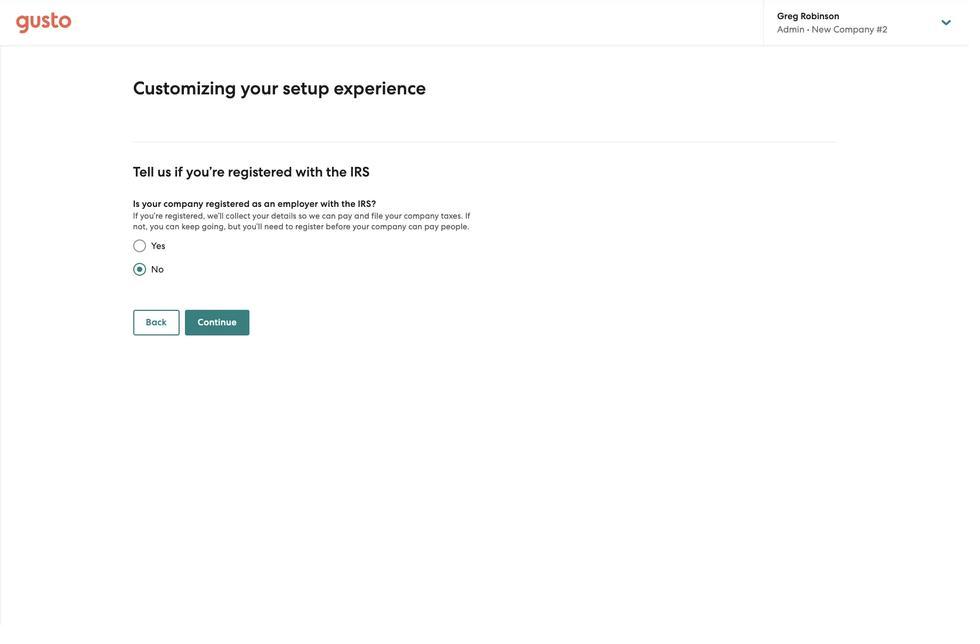 Task type: describe. For each thing, give the bounding box(es) containing it.
2 if from the left
[[466, 211, 471, 221]]

tell
[[133, 164, 154, 180]]

you
[[150, 222, 164, 232]]

continue button
[[185, 310, 250, 336]]

if
[[175, 164, 183, 180]]

back button
[[133, 310, 180, 336]]

we
[[309, 211, 320, 221]]

with inside is your company registered as an employer with the irs? if you're registered, we'll collect your details so we can pay and file your company taxes. if not, you can keep going, but you'll need to register before your company can pay people.
[[321, 198, 339, 210]]

setup
[[283, 77, 330, 99]]

and
[[355, 211, 370, 221]]

No radio
[[128, 258, 151, 281]]

home image
[[16, 12, 71, 33]]

company
[[834, 24, 875, 35]]

us
[[158, 164, 171, 180]]

your down as
[[253, 211, 269, 221]]

greg
[[778, 11, 799, 22]]

1 vertical spatial company
[[404, 211, 439, 221]]

the inside is your company registered as an employer with the irs? if you're registered, we'll collect your details so we can pay and file your company taxes. if not, you can keep going, but you'll need to register before your company can pay people.
[[342, 198, 356, 210]]

registered inside is your company registered as an employer with the irs? if you're registered, we'll collect your details so we can pay and file your company taxes. if not, you can keep going, but you'll need to register before your company can pay people.
[[206, 198, 250, 210]]

admin
[[778, 24, 805, 35]]

your left setup
[[241, 77, 279, 99]]

we'll
[[207, 211, 224, 221]]

2 vertical spatial company
[[372, 222, 407, 232]]

back
[[146, 317, 167, 328]]

your down and
[[353, 222, 370, 232]]

going,
[[202, 222, 226, 232]]

your right is
[[142, 198, 161, 210]]

irs
[[350, 164, 370, 180]]

as
[[252, 198, 262, 210]]

is
[[133, 198, 140, 210]]

1 horizontal spatial can
[[322, 211, 336, 221]]

yes
[[151, 241, 166, 251]]

customizing
[[133, 77, 236, 99]]

new
[[812, 24, 832, 35]]



Task type: vqa. For each thing, say whether or not it's contained in the screenshot.
before
yes



Task type: locate. For each thing, give the bounding box(es) containing it.
so
[[299, 211, 307, 221]]

if right 'taxes.'
[[466, 211, 471, 221]]

tell us if you're registered with the irs
[[133, 164, 370, 180]]

with
[[296, 164, 323, 180], [321, 198, 339, 210]]

company
[[164, 198, 204, 210], [404, 211, 439, 221], [372, 222, 407, 232]]

the up and
[[342, 198, 356, 210]]

1 if from the left
[[133, 211, 138, 221]]

registered up collect
[[206, 198, 250, 210]]

can
[[322, 211, 336, 221], [166, 222, 180, 232], [409, 222, 423, 232]]

0 vertical spatial registered
[[228, 164, 292, 180]]

register
[[296, 222, 324, 232]]

if
[[133, 211, 138, 221], [466, 211, 471, 221]]

not,
[[133, 222, 148, 232]]

you're right if
[[186, 164, 225, 180]]

0 vertical spatial you're
[[186, 164, 225, 180]]

the
[[326, 164, 347, 180], [342, 198, 356, 210]]

Yes radio
[[128, 234, 151, 258]]

is your company registered as an employer with the irs? if you're registered, we'll collect your details so we can pay and file your company taxes. if not, you can keep going, but you'll need to register before your company can pay people.
[[133, 198, 471, 232]]

pay
[[338, 211, 353, 221], [425, 222, 439, 232]]

#2
[[877, 24, 888, 35]]

employer
[[278, 198, 318, 210]]

you're up you at the left top of page
[[140, 211, 163, 221]]

company down file at left top
[[372, 222, 407, 232]]

0 vertical spatial with
[[296, 164, 323, 180]]

1 horizontal spatial if
[[466, 211, 471, 221]]

0 horizontal spatial you're
[[140, 211, 163, 221]]

company up registered,
[[164, 198, 204, 210]]

but
[[228, 222, 241, 232]]

0 vertical spatial the
[[326, 164, 347, 180]]

your right file at left top
[[385, 211, 402, 221]]

file
[[372, 211, 383, 221]]

registered,
[[165, 211, 205, 221]]

your
[[241, 77, 279, 99], [142, 198, 161, 210], [253, 211, 269, 221], [385, 211, 402, 221], [353, 222, 370, 232]]

the left irs
[[326, 164, 347, 180]]

taxes.
[[441, 211, 464, 221]]

with up 'before'
[[321, 198, 339, 210]]

you're inside is your company registered as an employer with the irs? if you're registered, we'll collect your details so we can pay and file your company taxes. if not, you can keep going, but you'll need to register before your company can pay people.
[[140, 211, 163, 221]]

to
[[286, 222, 294, 232]]

greg robinson admin • new company #2
[[778, 11, 888, 35]]

customizing your setup experience
[[133, 77, 426, 99]]

before
[[326, 222, 351, 232]]

irs?
[[358, 198, 376, 210]]

experience
[[334, 77, 426, 99]]

people.
[[441, 222, 470, 232]]

registered
[[228, 164, 292, 180], [206, 198, 250, 210]]

1 vertical spatial pay
[[425, 222, 439, 232]]

can left people.
[[409, 222, 423, 232]]

0 horizontal spatial if
[[133, 211, 138, 221]]

1 vertical spatial you're
[[140, 211, 163, 221]]

1 vertical spatial registered
[[206, 198, 250, 210]]

robinson
[[801, 11, 840, 22]]

an
[[264, 198, 276, 210]]

you're
[[186, 164, 225, 180], [140, 211, 163, 221]]

with up employer
[[296, 164, 323, 180]]

if up not,
[[133, 211, 138, 221]]

•
[[808, 24, 810, 35]]

collect
[[226, 211, 251, 221]]

no
[[151, 264, 164, 275]]

0 vertical spatial company
[[164, 198, 204, 210]]

company left 'taxes.'
[[404, 211, 439, 221]]

1 vertical spatial the
[[342, 198, 356, 210]]

continue
[[198, 317, 237, 328]]

pay left people.
[[425, 222, 439, 232]]

1 vertical spatial with
[[321, 198, 339, 210]]

1 horizontal spatial pay
[[425, 222, 439, 232]]

can up 'before'
[[322, 211, 336, 221]]

pay up 'before'
[[338, 211, 353, 221]]

need
[[264, 222, 284, 232]]

registered up as
[[228, 164, 292, 180]]

can right you at the left top of page
[[166, 222, 180, 232]]

2 horizontal spatial can
[[409, 222, 423, 232]]

0 horizontal spatial can
[[166, 222, 180, 232]]

0 horizontal spatial pay
[[338, 211, 353, 221]]

keep
[[182, 222, 200, 232]]

1 horizontal spatial you're
[[186, 164, 225, 180]]

details
[[271, 211, 297, 221]]

0 vertical spatial pay
[[338, 211, 353, 221]]

you'll
[[243, 222, 262, 232]]



